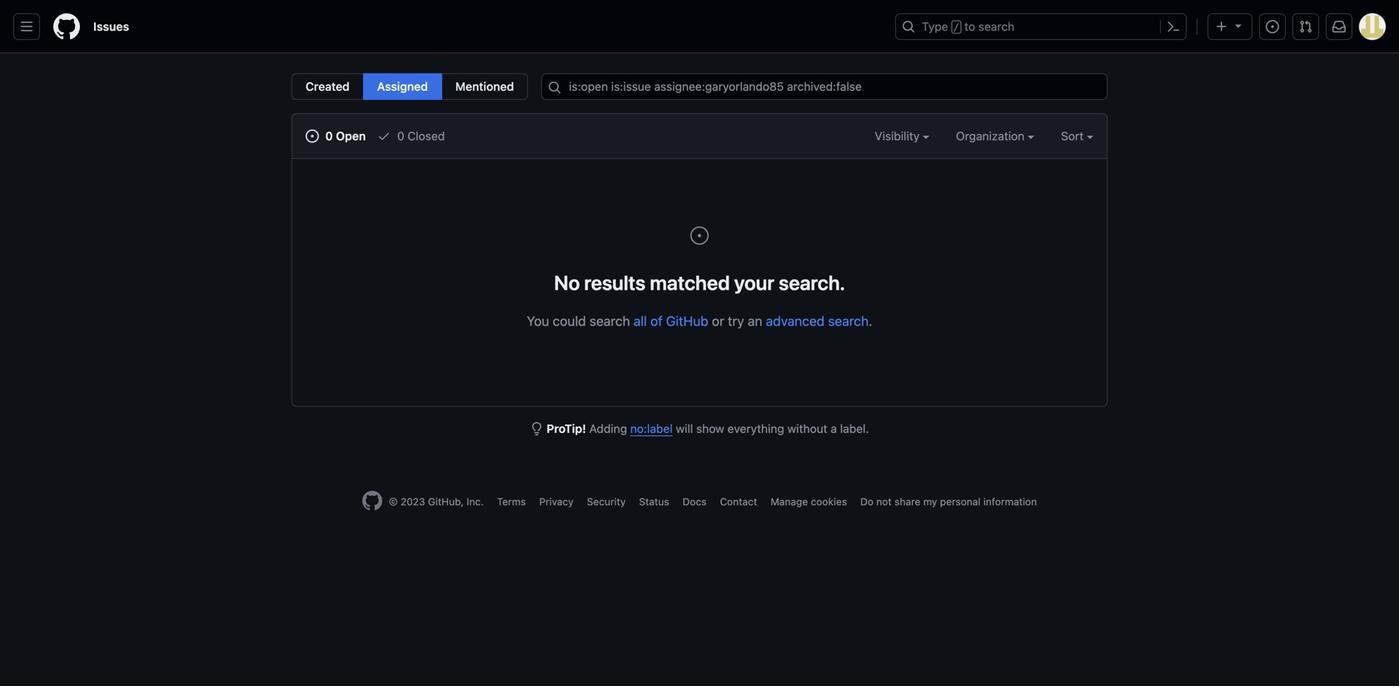 Task type: locate. For each thing, give the bounding box(es) containing it.
will
[[676, 422, 694, 436]]

© 2023 github, inc.
[[389, 496, 484, 508]]

git pull request image
[[1300, 20, 1313, 33]]

no:label
[[631, 422, 673, 436]]

search down search.
[[829, 313, 869, 329]]

search right to at top right
[[979, 20, 1015, 33]]

triangle down image
[[1232, 19, 1246, 32]]

mentioned
[[456, 80, 514, 93]]

issues
[[93, 20, 129, 33]]

do not share my personal information
[[861, 496, 1038, 508]]

homepage image
[[53, 13, 80, 40], [362, 491, 382, 511]]

search image
[[548, 81, 562, 94]]

1 vertical spatial homepage image
[[362, 491, 382, 511]]

terms
[[497, 496, 526, 508]]

closed
[[408, 129, 445, 143]]

0 right issue opened icon
[[325, 129, 333, 143]]

search left all on the top left
[[590, 313, 630, 329]]

search.
[[779, 271, 845, 295]]

©
[[389, 496, 398, 508]]

0 horizontal spatial homepage image
[[53, 13, 80, 40]]

issue opened image
[[1267, 20, 1280, 33], [690, 226, 710, 246]]

no
[[554, 271, 580, 295]]

information
[[984, 496, 1038, 508]]

Issues search field
[[542, 73, 1108, 100]]

0 right check image
[[397, 129, 405, 143]]

command palette image
[[1167, 20, 1181, 33]]

share
[[895, 496, 921, 508]]

0 horizontal spatial issue opened image
[[690, 226, 710, 246]]

check image
[[378, 130, 391, 143]]

.
[[869, 313, 873, 329]]

issue opened image up no results matched your search.
[[690, 226, 710, 246]]

status link
[[639, 496, 670, 508]]

all of github link
[[634, 313, 709, 329]]

to
[[965, 20, 976, 33]]

organization button
[[957, 127, 1035, 145]]

security link
[[587, 496, 626, 508]]

homepage image left issues
[[53, 13, 80, 40]]

issue opened image
[[306, 130, 319, 143]]

0
[[325, 129, 333, 143], [397, 129, 405, 143]]

0 open link
[[306, 127, 366, 145]]

1 0 from the left
[[325, 129, 333, 143]]

created
[[306, 80, 350, 93]]

github
[[666, 313, 709, 329]]

1 horizontal spatial 0
[[397, 129, 405, 143]]

contact link
[[720, 496, 758, 508]]

all
[[634, 313, 647, 329]]

issues element
[[292, 73, 528, 100]]

2 0 from the left
[[397, 129, 405, 143]]

of
[[651, 313, 663, 329]]

do not share my personal information button
[[861, 495, 1038, 510]]

1 horizontal spatial issue opened image
[[1267, 20, 1280, 33]]

0 closed
[[394, 129, 445, 143]]

created link
[[292, 73, 364, 100]]

organization
[[957, 129, 1028, 143]]

results
[[585, 271, 646, 295]]

no results matched your search.
[[554, 271, 845, 295]]

0 inside 0 open link
[[325, 129, 333, 143]]

terms link
[[497, 496, 526, 508]]

1 vertical spatial issue opened image
[[690, 226, 710, 246]]

search
[[979, 20, 1015, 33], [590, 313, 630, 329], [829, 313, 869, 329]]

an
[[748, 313, 763, 329]]

or
[[712, 313, 725, 329]]

manage
[[771, 496, 808, 508]]

0 for closed
[[397, 129, 405, 143]]

assigned link
[[363, 73, 442, 100]]

Search all issues text field
[[542, 73, 1108, 100]]

assigned
[[377, 80, 428, 93]]

0 inside 0 closed link
[[397, 129, 405, 143]]

status
[[639, 496, 670, 508]]

issue opened image left the git pull request icon
[[1267, 20, 1280, 33]]

homepage image left ©
[[362, 491, 382, 511]]

0 open
[[322, 129, 366, 143]]

0 horizontal spatial search
[[590, 313, 630, 329]]

0 horizontal spatial 0
[[325, 129, 333, 143]]



Task type: vqa. For each thing, say whether or not it's contained in the screenshot.
API link
no



Task type: describe. For each thing, give the bounding box(es) containing it.
no:label link
[[631, 422, 673, 436]]

2023
[[401, 496, 425, 508]]

plus image
[[1216, 20, 1229, 33]]

0 for open
[[325, 129, 333, 143]]

notifications image
[[1333, 20, 1347, 33]]

not
[[877, 496, 892, 508]]

you could search all of github or try an advanced search .
[[527, 313, 873, 329]]

type
[[922, 20, 949, 33]]

cookies
[[811, 496, 848, 508]]

privacy link
[[540, 496, 574, 508]]

/
[[954, 22, 960, 33]]

manage cookies
[[771, 496, 848, 508]]

sort
[[1062, 129, 1084, 143]]

0 vertical spatial homepage image
[[53, 13, 80, 40]]

light bulb image
[[530, 422, 544, 436]]

you
[[527, 313, 550, 329]]

everything
[[728, 422, 785, 436]]

0 closed link
[[378, 127, 445, 145]]

mentioned link
[[442, 73, 528, 100]]

do
[[861, 496, 874, 508]]

2 horizontal spatial search
[[979, 20, 1015, 33]]

without
[[788, 422, 828, 436]]

matched
[[650, 271, 730, 295]]

advanced
[[766, 313, 825, 329]]

a
[[831, 422, 837, 436]]

your
[[735, 271, 775, 295]]

privacy
[[540, 496, 574, 508]]

could
[[553, 313, 586, 329]]

show
[[697, 422, 725, 436]]

1 horizontal spatial homepage image
[[362, 491, 382, 511]]

sort button
[[1062, 127, 1094, 145]]

type / to search
[[922, 20, 1015, 33]]

visibility
[[875, 129, 923, 143]]

label.
[[841, 422, 870, 436]]

github,
[[428, 496, 464, 508]]

security
[[587, 496, 626, 508]]

my
[[924, 496, 938, 508]]

visibility button
[[875, 127, 930, 145]]

docs link
[[683, 496, 707, 508]]

open
[[336, 129, 366, 143]]

protip!
[[547, 422, 586, 436]]

try
[[728, 313, 745, 329]]

docs
[[683, 496, 707, 508]]

personal
[[941, 496, 981, 508]]

manage cookies button
[[771, 495, 848, 510]]

protip! adding no:label will show everything without a label.
[[547, 422, 870, 436]]

adding
[[590, 422, 628, 436]]

inc.
[[467, 496, 484, 508]]

advanced search link
[[766, 313, 869, 329]]

contact
[[720, 496, 758, 508]]

0 vertical spatial issue opened image
[[1267, 20, 1280, 33]]

1 horizontal spatial search
[[829, 313, 869, 329]]



